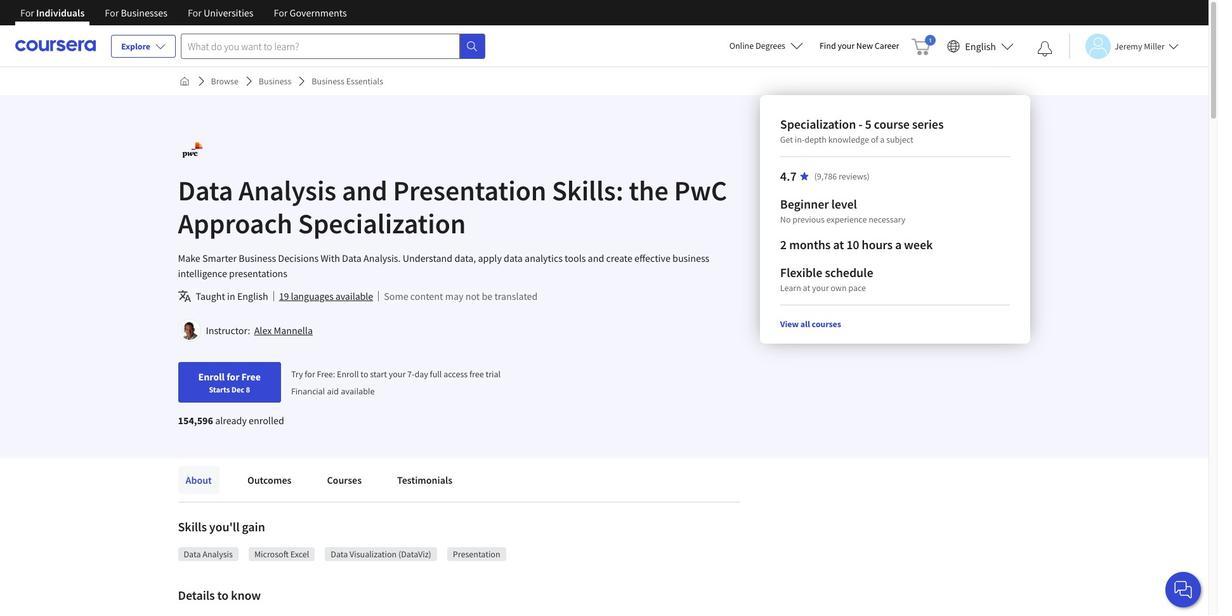 Task type: locate. For each thing, give the bounding box(es) containing it.
analysis.
[[364, 252, 401, 265]]

7-
[[408, 369, 415, 380]]

for governments
[[274, 6, 347, 19]]

0 horizontal spatial enroll
[[198, 371, 225, 383]]

for for universities
[[188, 6, 202, 19]]

for
[[305, 369, 315, 380], [227, 371, 240, 383]]

0 horizontal spatial at
[[803, 282, 811, 294]]

0 vertical spatial english
[[966, 40, 997, 52]]

your right find
[[838, 40, 855, 51]]

previous
[[793, 214, 825, 225]]

1 horizontal spatial at
[[834, 237, 844, 253]]

1 horizontal spatial enroll
[[337, 369, 359, 380]]

content
[[411, 290, 443, 303]]

find
[[820, 40, 836, 51]]

0 horizontal spatial specialization
[[298, 206, 466, 241]]

1 vertical spatial presentation
[[453, 549, 501, 560]]

for businesses
[[105, 6, 168, 19]]

data analysis
[[184, 549, 233, 560]]

for right try
[[305, 369, 315, 380]]

0 vertical spatial to
[[361, 369, 368, 380]]

hours
[[862, 237, 893, 253]]

businesses
[[121, 6, 168, 19]]

specialization up depth
[[781, 116, 856, 132]]

english
[[966, 40, 997, 52], [237, 290, 268, 303]]

alex mannella link
[[254, 324, 313, 337]]

data down pwc image
[[178, 173, 233, 208]]

4 for from the left
[[274, 6, 288, 19]]

chat with us image
[[1174, 580, 1194, 600]]

flexible
[[781, 265, 823, 281]]

a right of in the top right of the page
[[881, 134, 885, 145]]

english right shopping cart: 1 item image
[[966, 40, 997, 52]]

enroll up starts
[[198, 371, 225, 383]]

business right "browse" link
[[259, 76, 292, 87]]

data right "with"
[[342, 252, 362, 265]]

0 vertical spatial your
[[838, 40, 855, 51]]

aid
[[327, 386, 339, 397]]

2 for from the left
[[105, 6, 119, 19]]

1 horizontal spatial and
[[588, 252, 604, 265]]

business for business essentials
[[312, 76, 345, 87]]

courses
[[327, 474, 362, 487]]

1 vertical spatial analysis
[[203, 549, 233, 560]]

1 vertical spatial to
[[217, 588, 229, 604]]

online degrees
[[730, 40, 786, 51]]

2 months at 10 hours a week
[[781, 237, 933, 253]]

1 horizontal spatial specialization
[[781, 116, 856, 132]]

instructor: alex mannella
[[206, 324, 313, 337]]

1 vertical spatial a
[[896, 237, 902, 253]]

enroll for free starts dec 8
[[198, 371, 261, 395]]

0 vertical spatial analysis
[[239, 173, 337, 208]]

new
[[857, 40, 873, 51]]

for universities
[[188, 6, 254, 19]]

browse link
[[206, 70, 244, 93]]

0 vertical spatial available
[[336, 290, 373, 303]]

1 horizontal spatial for
[[305, 369, 315, 380]]

flexible schedule learn at your own pace
[[781, 265, 874, 294]]

1 vertical spatial and
[[588, 252, 604, 265]]

0 vertical spatial a
[[881, 134, 885, 145]]

apply
[[478, 252, 502, 265]]

for left governments
[[274, 6, 288, 19]]

tools
[[565, 252, 586, 265]]

0 horizontal spatial analysis
[[203, 549, 233, 560]]

3 for from the left
[[188, 6, 202, 19]]

level
[[832, 196, 857, 212]]

to left know
[[217, 588, 229, 604]]

find your new career link
[[814, 38, 906, 54]]

specialization inside the specialization - 5 course series get in-depth knowledge of a subject
[[781, 116, 856, 132]]

banner navigation
[[10, 0, 357, 35]]

8
[[246, 385, 250, 395]]

testimonials
[[397, 474, 453, 487]]

skills
[[178, 519, 207, 535]]

business essentials link
[[307, 70, 388, 93]]

coursera image
[[15, 36, 96, 56]]

enrolled
[[249, 414, 284, 427]]

months
[[790, 237, 831, 253]]

available left some
[[336, 290, 373, 303]]

for for businesses
[[105, 6, 119, 19]]

at left 10
[[834, 237, 844, 253]]

access
[[444, 369, 468, 380]]

online
[[730, 40, 754, 51]]

details
[[178, 588, 215, 604]]

english right in
[[237, 290, 268, 303]]

degrees
[[756, 40, 786, 51]]

1 vertical spatial english
[[237, 290, 268, 303]]

1 horizontal spatial to
[[361, 369, 368, 380]]

specialization
[[781, 116, 856, 132], [298, 206, 466, 241]]

translated
[[495, 290, 538, 303]]

make smarter business decisions with data analysis. understand data, apply data analytics tools and create effective business intelligence presentations
[[178, 252, 710, 280]]

pwc
[[674, 173, 727, 208]]

None search field
[[181, 33, 486, 59]]

0 vertical spatial specialization
[[781, 116, 856, 132]]

to left the start
[[361, 369, 368, 380]]

for left businesses
[[105, 6, 119, 19]]

view all courses link
[[781, 319, 842, 330]]

jeremy miller
[[1115, 40, 1165, 52]]

dec
[[232, 385, 244, 395]]

your left 7-
[[389, 369, 406, 380]]

for up the 'dec'
[[227, 371, 240, 383]]

smarter
[[202, 252, 237, 265]]

0 horizontal spatial english
[[237, 290, 268, 303]]

show notifications image
[[1038, 41, 1053, 56]]

business
[[673, 252, 710, 265]]

outcomes
[[247, 474, 292, 487]]

free:
[[317, 369, 335, 380]]

at
[[834, 237, 844, 253], [803, 282, 811, 294]]

about link
[[178, 467, 220, 494]]

a inside the specialization - 5 course series get in-depth knowledge of a subject
[[881, 134, 885, 145]]

business
[[259, 76, 292, 87], [312, 76, 345, 87], [239, 252, 276, 265]]

What do you want to learn? text field
[[181, 33, 460, 59]]

specialization up analysis.
[[298, 206, 466, 241]]

0 vertical spatial and
[[342, 173, 388, 208]]

0 vertical spatial at
[[834, 237, 844, 253]]

your inside try for free: enroll to start your 7-day full access free trial financial aid available
[[389, 369, 406, 380]]

enroll right free:
[[337, 369, 359, 380]]

start
[[370, 369, 387, 380]]

miller
[[1145, 40, 1165, 52]]

try for free: enroll to start your 7-day full access free trial financial aid available
[[291, 369, 501, 397]]

languages
[[291, 290, 334, 303]]

effective
[[635, 252, 671, 265]]

shopping cart: 1 item image
[[912, 35, 936, 55]]

(9,786
[[815, 171, 837, 182]]

jeremy miller button
[[1070, 33, 1179, 59]]

beginner
[[781, 196, 829, 212]]

1 horizontal spatial english
[[966, 40, 997, 52]]

at inside "flexible schedule learn at your own pace"
[[803, 282, 811, 294]]

available right the "aid" on the bottom left
[[341, 386, 375, 397]]

1 horizontal spatial your
[[812, 282, 829, 294]]

1 vertical spatial specialization
[[298, 206, 466, 241]]

analysis inside data analysis and presentation skills: the pwc approach specialization
[[239, 173, 337, 208]]

data left visualization
[[331, 549, 348, 560]]

2 vertical spatial your
[[389, 369, 406, 380]]

data for data analysis
[[184, 549, 201, 560]]

1 vertical spatial at
[[803, 282, 811, 294]]

data down skills
[[184, 549, 201, 560]]

1 horizontal spatial analysis
[[239, 173, 337, 208]]

0 vertical spatial presentation
[[393, 173, 547, 208]]

financial
[[291, 386, 325, 397]]

0 horizontal spatial and
[[342, 173, 388, 208]]

for inside try for free: enroll to start your 7-day full access free trial financial aid available
[[305, 369, 315, 380]]

you'll
[[209, 519, 240, 535]]

2
[[781, 237, 787, 253]]

data,
[[455, 252, 476, 265]]

in
[[227, 290, 235, 303]]

enroll inside enroll for free starts dec 8
[[198, 371, 225, 383]]

to
[[361, 369, 368, 380], [217, 588, 229, 604]]

specialization inside data analysis and presentation skills: the pwc approach specialization
[[298, 206, 466, 241]]

your left own
[[812, 282, 829, 294]]

mannella
[[274, 324, 313, 337]]

1 for from the left
[[20, 6, 34, 19]]

instructor:
[[206, 324, 250, 337]]

business up presentations on the left top of the page
[[239, 252, 276, 265]]

for left individuals
[[20, 6, 34, 19]]

2 horizontal spatial your
[[838, 40, 855, 51]]

intelligence
[[178, 267, 227, 280]]

5
[[865, 116, 872, 132]]

1 vertical spatial your
[[812, 282, 829, 294]]

0 horizontal spatial a
[[881, 134, 885, 145]]

0 horizontal spatial your
[[389, 369, 406, 380]]

1 vertical spatial available
[[341, 386, 375, 397]]

find your new career
[[820, 40, 900, 51]]

analysis
[[239, 173, 337, 208], [203, 549, 233, 560]]

a left week
[[896, 237, 902, 253]]

a
[[881, 134, 885, 145], [896, 237, 902, 253]]

4.7
[[781, 168, 797, 184]]

0 horizontal spatial for
[[227, 371, 240, 383]]

data inside data analysis and presentation skills: the pwc approach specialization
[[178, 173, 233, 208]]

analytics
[[525, 252, 563, 265]]

data inside "make smarter business decisions with data analysis. understand data, apply data analytics tools and create effective business intelligence presentations"
[[342, 252, 362, 265]]

at right learn
[[803, 282, 811, 294]]

for inside enroll for free starts dec 8
[[227, 371, 240, 383]]

for left universities
[[188, 6, 202, 19]]

business down what do you want to learn? 'text field'
[[312, 76, 345, 87]]

for individuals
[[20, 6, 85, 19]]

visualization
[[350, 549, 397, 560]]

data
[[504, 252, 523, 265]]



Task type: describe. For each thing, give the bounding box(es) containing it.
(dataviz)
[[399, 549, 432, 560]]

jeremy
[[1115, 40, 1143, 52]]

decisions
[[278, 252, 319, 265]]

courses link
[[320, 467, 369, 494]]

enroll inside try for free: enroll to start your 7-day full access free trial financial aid available
[[337, 369, 359, 380]]

pace
[[849, 282, 866, 294]]

excel
[[291, 549, 309, 560]]

some
[[384, 290, 409, 303]]

subject
[[887, 134, 914, 145]]

business essentials
[[312, 76, 383, 87]]

and inside "make smarter business decisions with data analysis. understand data, apply data analytics tools and create effective business intelligence presentations"
[[588, 252, 604, 265]]

universities
[[204, 6, 254, 19]]

to inside try for free: enroll to start your 7-day full access free trial financial aid available
[[361, 369, 368, 380]]

microsoft excel
[[254, 549, 309, 560]]

for for try
[[305, 369, 315, 380]]

financial aid available button
[[291, 386, 375, 397]]

beginner level no previous experience necessary
[[781, 196, 906, 225]]

be
[[482, 290, 493, 303]]

testimonials link
[[390, 467, 460, 494]]

your inside "flexible schedule learn at your own pace"
[[812, 282, 829, 294]]

full
[[430, 369, 442, 380]]

alex mannella image
[[180, 321, 199, 340]]

approach
[[178, 206, 293, 241]]

in-
[[795, 134, 805, 145]]

analysis for data analysis and presentation skills: the pwc approach specialization
[[239, 173, 337, 208]]

154,596
[[178, 414, 213, 427]]

some content may not be translated
[[384, 290, 538, 303]]

learn
[[781, 282, 802, 294]]

business inside "make smarter business decisions with data analysis. understand data, apply data analytics tools and create effective business intelligence presentations"
[[239, 252, 276, 265]]

course
[[874, 116, 910, 132]]

explore
[[121, 41, 150, 52]]

outcomes link
[[240, 467, 299, 494]]

starts
[[209, 385, 230, 395]]

day
[[415, 369, 428, 380]]

available inside try for free: enroll to start your 7-day full access free trial financial aid available
[[341, 386, 375, 397]]

skills you'll gain
[[178, 519, 265, 535]]

alex
[[254, 324, 272, 337]]

and inside data analysis and presentation skills: the pwc approach specialization
[[342, 173, 388, 208]]

explore button
[[111, 35, 176, 58]]

data visualization (dataviz)
[[331, 549, 432, 560]]

get
[[781, 134, 793, 145]]

free
[[242, 371, 261, 383]]

no
[[781, 214, 791, 225]]

-
[[859, 116, 863, 132]]

view
[[781, 319, 799, 330]]

taught
[[196, 290, 225, 303]]

home image
[[179, 76, 189, 86]]

0 horizontal spatial to
[[217, 588, 229, 604]]

presentations
[[229, 267, 288, 280]]

english button
[[943, 25, 1019, 67]]

english inside button
[[966, 40, 997, 52]]

all
[[801, 319, 811, 330]]

free
[[470, 369, 484, 380]]

for for individuals
[[20, 6, 34, 19]]

understand
[[403, 252, 453, 265]]

the
[[629, 173, 669, 208]]

online degrees button
[[720, 32, 814, 60]]

business for business
[[259, 76, 292, 87]]

pwc image
[[178, 136, 207, 164]]

1 horizontal spatial a
[[896, 237, 902, 253]]

skills:
[[552, 173, 624, 208]]

make
[[178, 252, 200, 265]]

not
[[466, 290, 480, 303]]

governments
[[290, 6, 347, 19]]

19 languages available
[[279, 290, 373, 303]]

career
[[875, 40, 900, 51]]

available inside 'button'
[[336, 290, 373, 303]]

specialization - 5 course series get in-depth knowledge of a subject
[[781, 116, 944, 145]]

taught in english
[[196, 290, 268, 303]]

19
[[279, 290, 289, 303]]

essentials
[[346, 76, 383, 87]]

presentation inside data analysis and presentation skills: the pwc approach specialization
[[393, 173, 547, 208]]

for for enroll
[[227, 371, 240, 383]]

schedule
[[825, 265, 874, 281]]

analysis for data analysis
[[203, 549, 233, 560]]

reviews)
[[839, 171, 870, 182]]

data for data analysis and presentation skills: the pwc approach specialization
[[178, 173, 233, 208]]

view all courses
[[781, 319, 842, 330]]

data for data visualization (dataviz)
[[331, 549, 348, 560]]

business link
[[254, 70, 297, 93]]

19 languages available button
[[279, 289, 373, 304]]

about
[[186, 474, 212, 487]]

gain
[[242, 519, 265, 535]]

for for governments
[[274, 6, 288, 19]]

data analysis and presentation skills: the pwc approach specialization
[[178, 173, 727, 241]]

of
[[871, 134, 879, 145]]

knowledge
[[829, 134, 870, 145]]

courses
[[812, 319, 842, 330]]



Task type: vqa. For each thing, say whether or not it's contained in the screenshot.
Learn
yes



